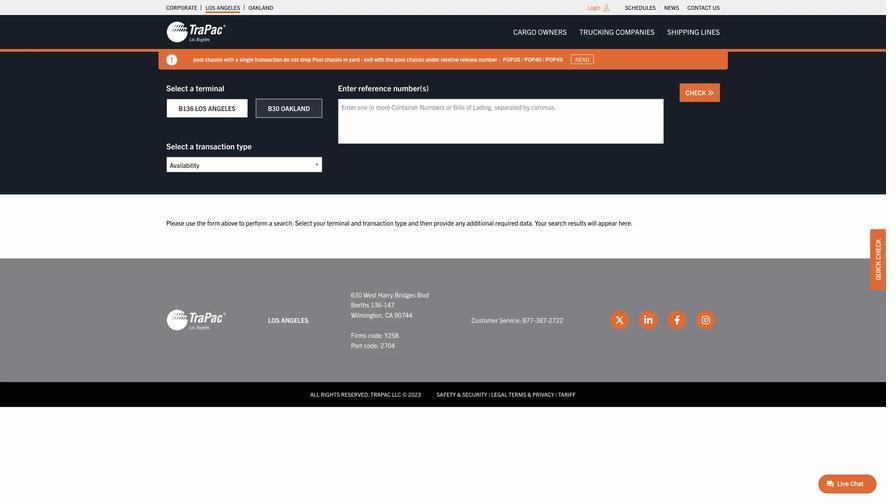 Task type: describe. For each thing, give the bounding box(es) containing it.
news link
[[664, 2, 679, 13]]

shipping
[[668, 27, 699, 36]]

your
[[314, 219, 326, 227]]

not
[[291, 56, 299, 63]]

630
[[351, 291, 362, 299]]

0 horizontal spatial the
[[197, 219, 206, 227]]

oakland link
[[249, 2, 273, 13]]

b30 oakland
[[268, 104, 310, 112]]

2 | from the left
[[556, 391, 557, 398]]

form
[[207, 219, 220, 227]]

0 horizontal spatial oakland
[[249, 4, 273, 11]]

check button
[[680, 83, 720, 102]]

berths
[[351, 301, 369, 309]]

pool chassis with a single transaction  do not drop pool chassis in yard -  exit with the pool chassis under relative release number -  pop20 / pop40 / pop45
[[193, 56, 563, 63]]

provide
[[434, 219, 454, 227]]

your
[[535, 219, 547, 227]]

above
[[221, 219, 238, 227]]

y258
[[385, 331, 399, 339]]

1 vertical spatial type
[[395, 219, 407, 227]]

tariff link
[[558, 391, 576, 398]]

firms code:  y258 port code:  2704
[[351, 331, 399, 349]]

2722
[[549, 316, 563, 324]]

2 and from the left
[[408, 219, 419, 227]]

1 horizontal spatial the
[[386, 56, 394, 63]]

2 los angeles image from the top
[[166, 309, 226, 332]]

schedules link
[[625, 2, 656, 13]]

rights
[[321, 391, 340, 398]]

quick
[[875, 261, 882, 280]]

pop45
[[546, 56, 563, 63]]

then
[[420, 219, 432, 227]]

single
[[240, 56, 254, 63]]

1 vertical spatial terminal
[[327, 219, 350, 227]]

1 / from the left
[[522, 56, 523, 63]]

shipping lines link
[[661, 24, 726, 40]]

terms
[[509, 391, 526, 398]]

in
[[343, 56, 348, 63]]

pop40
[[524, 56, 542, 63]]

0 horizontal spatial type
[[237, 141, 252, 151]]

select for select a terminal
[[166, 83, 188, 93]]

b136
[[179, 104, 194, 112]]

drop
[[300, 56, 311, 63]]

1 horizontal spatial los angeles
[[268, 316, 309, 324]]

136-
[[371, 301, 384, 309]]

enter
[[338, 83, 357, 93]]

2 vertical spatial angeles
[[281, 316, 309, 324]]

0 vertical spatial terminal
[[196, 83, 224, 93]]

0 horizontal spatial los angeles
[[206, 4, 240, 11]]

tariff
[[558, 391, 576, 398]]

relative
[[441, 56, 459, 63]]

Enter reference number(s) text field
[[338, 99, 664, 144]]

trucking companies
[[580, 27, 655, 36]]

harry
[[378, 291, 393, 299]]

contact us
[[688, 4, 720, 11]]

0 vertical spatial code:
[[368, 331, 383, 339]]

port
[[351, 342, 363, 349]]

number(s)
[[393, 83, 429, 93]]

solid image
[[166, 55, 177, 66]]

light image
[[604, 5, 610, 11]]

1 & from the left
[[457, 391, 461, 398]]

companies
[[616, 27, 655, 36]]

pool
[[313, 56, 323, 63]]

schedules
[[625, 4, 656, 11]]

use
[[186, 219, 195, 227]]

trapac
[[371, 391, 391, 398]]

quick check
[[875, 239, 882, 280]]

1 pool from the left
[[193, 56, 204, 63]]

shipping lines
[[668, 27, 720, 36]]

2 pool from the left
[[395, 56, 405, 63]]

©
[[403, 391, 407, 398]]

footer containing 630 west harry bridges blvd
[[0, 259, 886, 407]]

solid image
[[708, 90, 714, 96]]

all rights reserved. trapac llc © 2023
[[310, 391, 421, 398]]

cargo owners
[[513, 27, 567, 36]]

select a terminal
[[166, 83, 224, 93]]

will
[[588, 219, 597, 227]]

west
[[364, 291, 377, 299]]

any
[[456, 219, 465, 227]]

1 with from the left
[[224, 56, 234, 63]]

menu bar containing schedules
[[621, 2, 724, 13]]

exit
[[364, 56, 373, 63]]

perform
[[246, 219, 268, 227]]

3 chassis from the left
[[407, 56, 424, 63]]

legal terms & privacy link
[[491, 391, 554, 398]]

los angeles link
[[206, 2, 240, 13]]

1 and from the left
[[351, 219, 361, 227]]

us
[[713, 4, 720, 11]]

2 / from the left
[[543, 56, 545, 63]]

wilmington,
[[351, 311, 384, 319]]

2 - from the left
[[499, 56, 501, 63]]

contact us link
[[688, 2, 720, 13]]

1 chassis from the left
[[205, 56, 223, 63]]

cargo
[[513, 27, 537, 36]]

please
[[166, 219, 184, 227]]

required
[[495, 219, 518, 227]]

reference
[[358, 83, 392, 93]]

read link
[[571, 55, 594, 64]]

1 vertical spatial los
[[195, 104, 207, 112]]

data.
[[520, 219, 534, 227]]

number
[[479, 56, 497, 63]]

630 west harry bridges blvd berths 136-147 wilmington, ca 90744
[[351, 291, 429, 319]]

1 | from the left
[[489, 391, 490, 398]]

877-
[[523, 316, 536, 324]]



Task type: vqa. For each thing, say whether or not it's contained in the screenshot.
B30 Oakland
yes



Task type: locate. For each thing, give the bounding box(es) containing it.
1 horizontal spatial oakland
[[281, 104, 310, 112]]

with
[[224, 56, 234, 63], [374, 56, 384, 63]]

0 horizontal spatial &
[[457, 391, 461, 398]]

select for select a transaction type
[[166, 141, 188, 151]]

with left single
[[224, 56, 234, 63]]

los angeles image
[[166, 21, 226, 43], [166, 309, 226, 332]]

0 horizontal spatial |
[[489, 391, 490, 398]]

1 vertical spatial los angeles
[[268, 316, 309, 324]]

90744
[[395, 311, 413, 319]]

1 vertical spatial check
[[875, 239, 882, 260]]

angeles
[[217, 4, 240, 11], [208, 104, 236, 112], [281, 316, 309, 324]]

chassis left under
[[407, 56, 424, 63]]

0 horizontal spatial transaction
[[196, 141, 235, 151]]

1 vertical spatial the
[[197, 219, 206, 227]]

|
[[489, 391, 490, 398], [556, 391, 557, 398]]

pool up number(s)
[[395, 56, 405, 63]]

0 horizontal spatial /
[[522, 56, 523, 63]]

menu bar up shipping on the right top of the page
[[621, 2, 724, 13]]

1 horizontal spatial type
[[395, 219, 407, 227]]

oakland right b30
[[281, 104, 310, 112]]

1 horizontal spatial /
[[543, 56, 545, 63]]

login link
[[588, 4, 601, 11]]

2 vertical spatial transaction
[[363, 219, 394, 227]]

1 vertical spatial menu bar
[[507, 24, 726, 40]]

2 horizontal spatial chassis
[[407, 56, 424, 63]]

los inside los angeles link
[[206, 4, 215, 11]]

2 vertical spatial select
[[295, 219, 312, 227]]

| left tariff
[[556, 391, 557, 398]]

1 vertical spatial angeles
[[208, 104, 236, 112]]

- right number
[[499, 56, 501, 63]]

0 vertical spatial angeles
[[217, 4, 240, 11]]

- left exit
[[361, 56, 363, 63]]

menu bar
[[621, 2, 724, 13], [507, 24, 726, 40]]

2 & from the left
[[528, 391, 532, 398]]

bridges
[[395, 291, 416, 299]]

terminal up 'b136 los angeles'
[[196, 83, 224, 93]]

safety & security | legal terms & privacy | tariff
[[437, 391, 576, 398]]

select a transaction type
[[166, 141, 252, 151]]

0 vertical spatial oakland
[[249, 4, 273, 11]]

b30
[[268, 104, 280, 112]]

pool
[[193, 56, 204, 63], [395, 56, 405, 63]]

0 horizontal spatial terminal
[[196, 83, 224, 93]]

blvd
[[417, 291, 429, 299]]

1 horizontal spatial &
[[528, 391, 532, 398]]

select up b136 on the top
[[166, 83, 188, 93]]

| left legal
[[489, 391, 490, 398]]

select left your
[[295, 219, 312, 227]]

1 los angeles image from the top
[[166, 21, 226, 43]]

0 vertical spatial type
[[237, 141, 252, 151]]

privacy
[[533, 391, 554, 398]]

chassis left single
[[205, 56, 223, 63]]

chassis left in
[[325, 56, 342, 63]]

lines
[[701, 27, 720, 36]]

1 vertical spatial transaction
[[196, 141, 235, 151]]

release
[[460, 56, 478, 63]]

under
[[426, 56, 440, 63]]

here.
[[619, 219, 633, 227]]

the right use
[[197, 219, 206, 227]]

1 horizontal spatial -
[[499, 56, 501, 63]]

terminal right your
[[327, 219, 350, 227]]

the right exit
[[386, 56, 394, 63]]

a
[[235, 56, 238, 63], [190, 83, 194, 93], [190, 141, 194, 151], [269, 219, 272, 227]]

footer
[[0, 259, 886, 407]]

0 vertical spatial select
[[166, 83, 188, 93]]

a left single
[[235, 56, 238, 63]]

1 vertical spatial los angeles image
[[166, 309, 226, 332]]

0 horizontal spatial and
[[351, 219, 361, 227]]

0 vertical spatial check
[[686, 89, 708, 97]]

corporate link
[[166, 2, 197, 13]]

oakland right los angeles link
[[249, 4, 273, 11]]

0 horizontal spatial pool
[[193, 56, 204, 63]]

customer
[[472, 316, 498, 324]]

legal
[[491, 391, 508, 398]]

owners
[[538, 27, 567, 36]]

1 horizontal spatial chassis
[[325, 56, 342, 63]]

ca
[[385, 311, 393, 319]]

and right your
[[351, 219, 361, 227]]

all
[[310, 391, 320, 398]]

&
[[457, 391, 461, 398], [528, 391, 532, 398]]

0 vertical spatial los
[[206, 4, 215, 11]]

contact
[[688, 4, 712, 11]]

pool right solid icon
[[193, 56, 204, 63]]

-
[[361, 56, 363, 63], [499, 56, 501, 63]]

los
[[206, 4, 215, 11], [195, 104, 207, 112], [268, 316, 280, 324]]

check inside button
[[686, 89, 708, 97]]

a up b136 on the top
[[190, 83, 194, 93]]

1 horizontal spatial transaction
[[255, 56, 282, 63]]

b136 los angeles
[[179, 104, 236, 112]]

yard
[[349, 56, 360, 63]]

and left 'then'
[[408, 219, 419, 227]]

news
[[664, 4, 679, 11]]

trucking companies link
[[573, 24, 661, 40]]

2 vertical spatial los
[[268, 316, 280, 324]]

quick check link
[[871, 229, 886, 290]]

1 vertical spatial code:
[[364, 342, 379, 349]]

reserved.
[[341, 391, 369, 398]]

0 horizontal spatial -
[[361, 56, 363, 63]]

enter reference number(s)
[[338, 83, 429, 93]]

a down b136 on the top
[[190, 141, 194, 151]]

results
[[568, 219, 587, 227]]

2 chassis from the left
[[325, 56, 342, 63]]

1 - from the left
[[361, 56, 363, 63]]

/ left pop40
[[522, 56, 523, 63]]

0 vertical spatial the
[[386, 56, 394, 63]]

& right safety
[[457, 391, 461, 398]]

2023
[[408, 391, 421, 398]]

security
[[462, 391, 487, 398]]

2 horizontal spatial transaction
[[363, 219, 394, 227]]

banner containing cargo owners
[[0, 15, 886, 70]]

type
[[237, 141, 252, 151], [395, 219, 407, 227]]

cargo owners link
[[507, 24, 573, 40]]

1 horizontal spatial and
[[408, 219, 419, 227]]

/
[[522, 56, 523, 63], [543, 56, 545, 63]]

chassis
[[205, 56, 223, 63], [325, 56, 342, 63], [407, 56, 424, 63]]

code: right "port"
[[364, 342, 379, 349]]

387-
[[536, 316, 549, 324]]

check
[[686, 89, 708, 97], [875, 239, 882, 260]]

a left search.
[[269, 219, 272, 227]]

llc
[[392, 391, 401, 398]]

0 horizontal spatial with
[[224, 56, 234, 63]]

menu bar down light "icon" at the right top
[[507, 24, 726, 40]]

1 horizontal spatial pool
[[395, 56, 405, 63]]

1 vertical spatial select
[[166, 141, 188, 151]]

banner
[[0, 15, 886, 70]]

safety & security link
[[437, 391, 487, 398]]

please use the form above to perform a search. select your terminal and transaction type and then provide any additional required data. your search results will appear here.
[[166, 219, 633, 227]]

to
[[239, 219, 245, 227]]

1 horizontal spatial check
[[875, 239, 882, 260]]

customer service: 877-387-2722
[[472, 316, 563, 324]]

select down b136 on the top
[[166, 141, 188, 151]]

search
[[549, 219, 567, 227]]

service:
[[500, 316, 521, 324]]

the
[[386, 56, 394, 63], [197, 219, 206, 227]]

0 vertical spatial menu bar
[[621, 2, 724, 13]]

code:
[[368, 331, 383, 339], [364, 342, 379, 349]]

0 horizontal spatial chassis
[[205, 56, 223, 63]]

trucking
[[580, 27, 614, 36]]

0 vertical spatial los angeles
[[206, 4, 240, 11]]

login
[[588, 4, 601, 11]]

menu bar containing cargo owners
[[507, 24, 726, 40]]

2 with from the left
[[374, 56, 384, 63]]

0 vertical spatial transaction
[[255, 56, 282, 63]]

corporate
[[166, 4, 197, 11]]

& right terms
[[528, 391, 532, 398]]

0 horizontal spatial check
[[686, 89, 708, 97]]

terminal
[[196, 83, 224, 93], [327, 219, 350, 227]]

1 vertical spatial oakland
[[281, 104, 310, 112]]

1 horizontal spatial |
[[556, 391, 557, 398]]

1 horizontal spatial with
[[374, 56, 384, 63]]

do
[[284, 56, 290, 63]]

and
[[351, 219, 361, 227], [408, 219, 419, 227]]

code: up 2704
[[368, 331, 383, 339]]

147
[[384, 301, 395, 309]]

additional
[[467, 219, 494, 227]]

with right exit
[[374, 56, 384, 63]]

firms
[[351, 331, 367, 339]]

/ left "pop45"
[[543, 56, 545, 63]]

appear
[[598, 219, 617, 227]]

pop20
[[503, 56, 520, 63]]

0 vertical spatial los angeles image
[[166, 21, 226, 43]]

1 horizontal spatial terminal
[[327, 219, 350, 227]]



